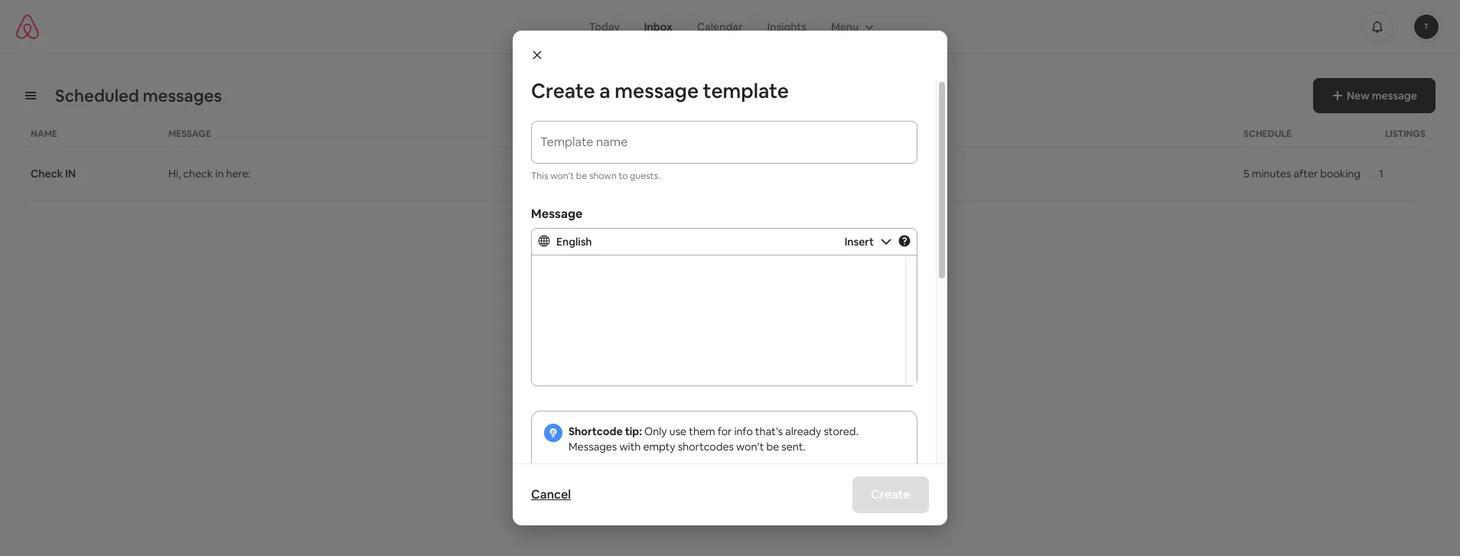 Task type: vqa. For each thing, say whether or not it's contained in the screenshot.
"Scheduled"
yes



Task type: locate. For each thing, give the bounding box(es) containing it.
cancel button
[[524, 480, 579, 511]]

shortcode
[[569, 425, 623, 439]]

empty
[[643, 440, 676, 454]]

1 horizontal spatial message
[[531, 206, 583, 222]]

won't down "info"
[[736, 440, 764, 454]]

0 vertical spatial message
[[168, 128, 211, 140]]

message
[[168, 128, 211, 140], [531, 206, 583, 222]]

insights
[[767, 20, 807, 33]]

won't
[[550, 170, 574, 182], [736, 440, 764, 454]]

listings
[[1385, 128, 1426, 140]]

group
[[819, 12, 884, 41]]

None text field
[[540, 141, 909, 156]]

stored.
[[824, 425, 859, 439]]

guests.
[[630, 170, 660, 182]]

be left shown
[[576, 170, 587, 182]]

1 vertical spatial be
[[767, 440, 779, 454]]

for
[[718, 425, 732, 439]]

check
[[31, 167, 63, 181]]

won't right this
[[550, 170, 574, 182]]

0 horizontal spatial be
[[576, 170, 587, 182]]

create button
[[853, 477, 929, 514]]

1 horizontal spatial be
[[767, 440, 779, 454]]

won't inside only use them for info that's already stored. messages with empty shortcodes won't be sent.
[[736, 440, 764, 454]]

1 vertical spatial create
[[871, 487, 911, 503]]

1 vertical spatial won't
[[736, 440, 764, 454]]

message down messages
[[168, 128, 211, 140]]

be inside only use them for info that's already stored. messages with empty shortcodes won't be sent.
[[767, 440, 779, 454]]

create
[[531, 78, 595, 104], [871, 487, 911, 503]]

here:
[[226, 167, 251, 181]]

0 vertical spatial won't
[[550, 170, 574, 182]]

1
[[1379, 167, 1384, 181]]

shortcodes
[[678, 440, 734, 454]]

only
[[645, 425, 667, 439]]

0 horizontal spatial create
[[531, 78, 595, 104]]

a
[[600, 78, 611, 104]]

them
[[689, 425, 715, 439]]

shown
[[589, 170, 617, 182]]

message up english
[[531, 206, 583, 222]]

create a message template
[[531, 78, 789, 104]]

be
[[576, 170, 587, 182], [767, 440, 779, 454]]

hi, check in here:
[[168, 167, 251, 181]]

Rich text editor text field
[[532, 256, 917, 386]]

0 vertical spatial create
[[531, 78, 595, 104]]

today
[[589, 20, 620, 33]]

none text field inside create a message template 'dialog'
[[540, 141, 909, 156]]

1 vertical spatial message
[[531, 206, 583, 222]]

create inside create button
[[871, 487, 911, 503]]

english button
[[538, 235, 839, 249]]

shortcode tip:
[[569, 425, 642, 439]]

be down that's
[[767, 440, 779, 454]]

calendar link
[[685, 12, 755, 41]]

0 vertical spatial be
[[576, 170, 587, 182]]

template
[[703, 78, 789, 104]]

sent.
[[782, 440, 806, 454]]

already
[[785, 425, 822, 439]]

scheduled messages
[[55, 85, 222, 106]]

message
[[615, 78, 699, 104]]

calendar
[[697, 20, 743, 33]]

5
[[1244, 167, 1250, 181]]

1 horizontal spatial won't
[[736, 440, 764, 454]]

booking
[[1321, 167, 1361, 181]]

1 horizontal spatial create
[[871, 487, 911, 503]]

this won't be shown to guests.
[[531, 170, 660, 182]]

hi,
[[168, 167, 181, 181]]



Task type: describe. For each thing, give the bounding box(es) containing it.
message inside create a message template 'dialog'
[[531, 206, 583, 222]]

check
[[183, 167, 213, 181]]

insert
[[845, 235, 874, 249]]

inbox link
[[632, 12, 685, 41]]

only use them for info that's already stored. messages with empty shortcodes won't be sent.
[[569, 425, 859, 454]]

in
[[215, 167, 224, 181]]

cancel
[[531, 487, 571, 503]]

check in
[[31, 167, 76, 181]]

to
[[619, 170, 628, 182]]

use
[[670, 425, 687, 439]]

schedule
[[1244, 128, 1292, 140]]

name
[[31, 128, 57, 140]]

insights link
[[755, 12, 819, 41]]

after
[[1294, 167, 1318, 181]]

messages
[[143, 85, 222, 106]]

with
[[620, 440, 641, 454]]

create for create a message template
[[531, 78, 595, 104]]

today link
[[577, 12, 632, 41]]

create for create
[[871, 487, 911, 503]]

0 horizontal spatial won't
[[550, 170, 574, 182]]

info
[[734, 425, 753, 439]]

5 minutes after booking
[[1244, 167, 1361, 181]]

english
[[556, 235, 592, 249]]

messages
[[569, 440, 617, 454]]

in
[[65, 167, 76, 181]]

inbox
[[644, 20, 673, 33]]

minutes
[[1252, 167, 1292, 181]]

insert button
[[839, 235, 893, 249]]

this
[[531, 170, 548, 182]]

scheduled
[[55, 85, 139, 106]]

0 horizontal spatial message
[[168, 128, 211, 140]]

tip:
[[625, 425, 642, 439]]

create a message template dialog
[[513, 31, 948, 556]]

that's
[[755, 425, 783, 439]]



